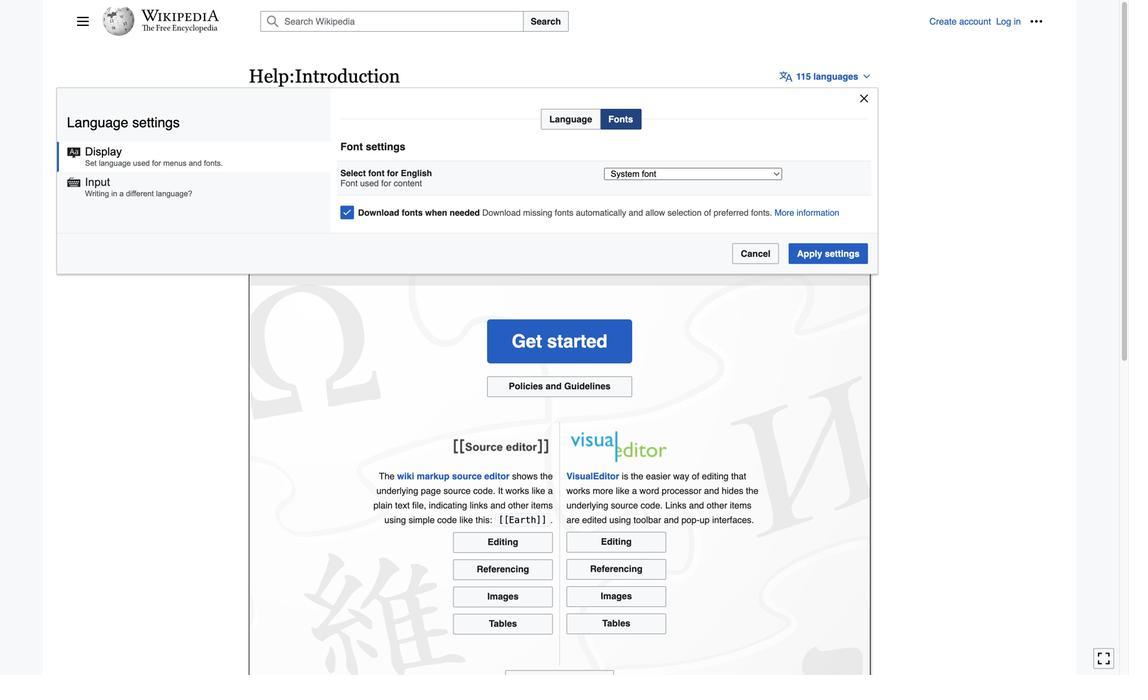 Task type: describe. For each thing, give the bounding box(es) containing it.
more information link
[[775, 208, 840, 218]]

introduction to wikipedia main content
[[244, 58, 879, 675]]

the inside interested in contributing. it covers all the basics, and each tutorial takes only a few minutes, so you can become a proficient
[[760, 239, 773, 250]]

items inside is the easier way of editing that works more like a word processor and hides the underlying source code. links and other items are edited using toolbar and pop-up interfaces.
[[730, 500, 752, 511]]

0 vertical spatial introduction
[[295, 65, 400, 87]]

0 vertical spatial of
[[704, 208, 712, 218]]

input
[[85, 176, 110, 188]]

fonts button
[[601, 109, 642, 130]]

tables for right the images link
[[603, 618, 631, 629]]

markup
[[417, 471, 450, 482]]

interested
[[608, 239, 648, 250]]

menus
[[163, 159, 187, 167]]

visualeditor
[[567, 471, 620, 482]]

create account log in
[[930, 16, 1022, 27]]

search
[[531, 16, 561, 27]]

settings for apply settings
[[825, 248, 860, 259]]

this:
[[476, 515, 493, 525]]

underlying inside shows the underlying page source code. it works like a plain text file, indicating links and other items using simple code like this:
[[377, 486, 419, 496]]

language settings
[[67, 115, 180, 131]]

easier
[[646, 471, 671, 482]]

people
[[576, 204, 611, 217]]

content
[[394, 178, 422, 188]]

you inside interested in contributing. it covers all the basics, and each tutorial takes only a few minutes, so you can become a proficient
[[542, 254, 557, 264]]

source inside is the easier way of editing that works more like a word processor and hides the underlying source code. links and other items are edited using toolbar and pop-up interfaces.
[[611, 500, 638, 511]]

get started
[[512, 331, 608, 352]]

a inside the input writing in a different language?
[[120, 189, 124, 198]]

in no time!
[[702, 254, 747, 264]]

2 download from the left
[[483, 208, 521, 218]]

languages
[[814, 71, 859, 82]]

covers
[[719, 239, 746, 250]]

input writing in a different language?
[[85, 176, 192, 198]]

to
[[563, 148, 584, 174]]

set
[[85, 159, 97, 167]]

up
[[700, 515, 710, 525]]

processor
[[662, 486, 702, 496]]

allow
[[646, 208, 666, 218]]

only
[[450, 254, 466, 264]]

needed
[[450, 208, 480, 218]]

it inside interested in contributing. it covers all the basics, and each tutorial takes only a few minutes, so you can become a proficient
[[712, 239, 717, 250]]

interfaces.
[[713, 515, 755, 525]]

1 horizontal spatial introduction
[[424, 148, 556, 174]]

links
[[666, 500, 687, 511]]

few
[[476, 254, 490, 264]]

english
[[401, 168, 432, 178]]

like down shows
[[532, 486, 546, 496]]

wikipedia:visualeditor/user guide image
[[567, 429, 671, 465]]

by
[[560, 204, 573, 217]]

menu image
[[76, 15, 89, 28]]

0 vertical spatial source
[[452, 471, 482, 482]]

language progressive image
[[780, 70, 793, 83]]

information
[[797, 208, 840, 218]]

so
[[530, 254, 539, 264]]

like inside is the easier way of editing that works more like a word processor and hides the underlying source code. links and other items are edited using toolbar and pop-up interfaces.
[[616, 486, 630, 496]]

language
[[99, 159, 131, 167]]

the
[[379, 471, 395, 482]]

115
[[797, 71, 811, 82]]

language for language
[[550, 114, 593, 124]]

Search search field
[[245, 11, 930, 32]]

a inside is the easier way of editing that works more like a word processor and hides the underlying source code. links and other items are edited using toolbar and pop-up interfaces.
[[632, 486, 637, 496]]

images for right the images link
[[601, 591, 632, 601]]

time!
[[727, 254, 747, 264]]

selection
[[668, 208, 702, 218]]

other inside is the easier way of editing that works more like a word processor and hides the underlying source code. links and other items are edited using toolbar and pop-up interfaces.
[[707, 500, 728, 511]]

cancel button
[[733, 243, 779, 264]]

select
[[341, 168, 366, 178]]

referencing for the leftmost the images link's the 'referencing' link
[[477, 564, 530, 574]]

1 horizontal spatial you
[[635, 204, 654, 217]]

takes
[[425, 254, 447, 264]]

no
[[714, 254, 724, 264]]

are
[[567, 515, 580, 525]]

and inside shows the underlying page source code. it works like a plain text file, indicating links and other items using simple code like this:
[[491, 500, 506, 511]]

visualeditor link
[[567, 471, 620, 482]]

1 horizontal spatial .
[[654, 204, 657, 217]]

wikipedia is made by people like you .
[[463, 204, 657, 217]]

in left no
[[705, 254, 712, 264]]

started
[[547, 331, 608, 352]]

contributing.
[[660, 239, 709, 250]]

editing for the leftmost the images link's the 'referencing' link
[[488, 537, 519, 547]]

and left the allow
[[629, 208, 643, 218]]

the up word
[[631, 471, 644, 482]]

links
[[470, 500, 488, 511]]

source inside shows the underlying page source code. it works like a plain text file, indicating links and other items using simple code like this:
[[444, 486, 471, 496]]

simple
[[409, 515, 435, 525]]

editing for the 'referencing' link associated with right the images link
[[601, 537, 632, 547]]

way
[[674, 471, 690, 482]]

referencing link for right the images link
[[567, 559, 667, 580]]

more
[[775, 208, 795, 218]]

help:wikitext image
[[450, 429, 553, 465]]

a left the few
[[469, 254, 474, 264]]

code. inside is the easier way of editing that works more like a word processor and hides the underlying source code. links and other items are edited using toolbar and pop-up interfaces.
[[641, 500, 663, 511]]

each
[[373, 254, 393, 264]]

and inside the policies and guidelines link
[[546, 381, 562, 392]]

[[earth]] .
[[498, 515, 553, 526]]

0 horizontal spatial images link
[[453, 587, 553, 608]]

0 horizontal spatial is
[[516, 204, 525, 217]]

works for other
[[506, 486, 530, 496]]

and inside interested in contributing. it covers all the basics, and each tutorial takes only a few minutes, so you can become a proficient
[[806, 239, 821, 250]]

1 horizontal spatial wikipedia
[[590, 148, 696, 174]]

account
[[960, 16, 992, 27]]

wiki
[[397, 471, 415, 482]]

page
[[421, 486, 441, 496]]

more
[[593, 486, 614, 496]]

[[earth]]
[[498, 515, 547, 526]]

automatically
[[576, 208, 627, 218]]

shows
[[512, 471, 538, 482]]

the inside shows the underlying page source code. it works like a plain text file, indicating links and other items using simple code like this:
[[541, 471, 553, 482]]

1 vertical spatial wikipedia
[[463, 204, 513, 217]]

using inside is the easier way of editing that works more like a word processor and hides the underlying source code. links and other items are edited using toolbar and pop-up interfaces.
[[610, 515, 631, 525]]

code
[[438, 515, 457, 525]]

of inside is the easier way of editing that works more like a word processor and hides the underlying source code. links and other items are edited using toolbar and pop-up interfaces.
[[692, 471, 700, 482]]

shows the underlying page source code. it works like a plain text file, indicating links and other items using simple code like this:
[[374, 471, 553, 525]]

apply
[[798, 248, 823, 259]]

tutorial
[[396, 254, 423, 264]]

all
[[749, 239, 758, 250]]

font inside 'select font for english font used for content'
[[341, 178, 358, 188]]

indicating
[[429, 500, 467, 511]]

like left this:
[[460, 515, 473, 525]]

display set language used for menus and fonts.
[[85, 145, 223, 167]]

download fonts when needed download missing fonts automatically and allow selection of preferred fonts. more information
[[358, 208, 840, 218]]

like right people
[[614, 204, 632, 217]]

the left free
[[317, 120, 330, 131]]

underlying inside is the easier way of editing that works more like a word processor and hides the underlying source code. links and other items are edited using toolbar and pop-up interfaces.
[[567, 500, 609, 511]]

1 download from the left
[[358, 208, 400, 218]]

cancel
[[741, 248, 771, 259]]

the free encyclopedia image
[[142, 25, 218, 33]]

made
[[529, 204, 557, 217]]



Task type: locate. For each thing, give the bounding box(es) containing it.
download
[[358, 208, 400, 218], [483, 208, 521, 218]]

0 horizontal spatial it
[[498, 486, 503, 496]]

and right the basics,
[[806, 239, 821, 250]]

source down more
[[611, 500, 638, 511]]

language
[[550, 114, 593, 124], [67, 115, 128, 131]]

font
[[368, 168, 385, 178]]

1 horizontal spatial items
[[730, 500, 752, 511]]

in inside interested in contributing. it covers all the basics, and each tutorial takes only a few minutes, so you can become a proficient
[[650, 239, 657, 250]]

word
[[640, 486, 660, 496]]

0 horizontal spatial referencing
[[477, 564, 530, 574]]

1 vertical spatial fonts.
[[752, 208, 773, 218]]

0 horizontal spatial you
[[542, 254, 557, 264]]

fonts. right menus
[[204, 159, 223, 167]]

used inside display set language used for menus and fonts.
[[133, 159, 150, 167]]

font left font
[[341, 178, 358, 188]]

language up 'display'
[[67, 115, 128, 131]]

tables link for right the images link
[[567, 614, 667, 634]]

settings
[[132, 115, 180, 131], [366, 141, 406, 153], [825, 248, 860, 259]]

2 fonts from the left
[[555, 208, 574, 218]]

it down editor
[[498, 486, 503, 496]]

0 vertical spatial settings
[[132, 115, 180, 131]]

1 horizontal spatial tables link
[[567, 614, 667, 634]]

items up interfaces.
[[730, 500, 752, 511]]

0 vertical spatial fonts.
[[204, 159, 223, 167]]

1 vertical spatial source
[[444, 486, 471, 496]]

1 horizontal spatial using
[[610, 515, 631, 525]]

editing link down this:
[[453, 532, 553, 553]]

editing down this:
[[488, 537, 519, 547]]

is left made
[[516, 204, 525, 217]]

fonts. inside display set language used for menus and fonts.
[[204, 159, 223, 167]]

plain
[[374, 500, 393, 511]]

0 vertical spatial it
[[712, 239, 717, 250]]

help : introduction
[[249, 65, 400, 87]]

log
[[997, 16, 1012, 27]]

and right policies
[[546, 381, 562, 392]]

for left content
[[381, 178, 392, 188]]

and right menus
[[189, 159, 202, 167]]

works down shows
[[506, 486, 530, 496]]

settings down encyclopedia
[[366, 141, 406, 153]]

0 horizontal spatial used
[[133, 159, 150, 167]]

1 horizontal spatial it
[[712, 239, 717, 250]]

language up to
[[550, 114, 593, 124]]

2 other from the left
[[707, 500, 728, 511]]

get
[[512, 331, 542, 352]]

personal tools navigation
[[930, 11, 1047, 32]]

it up no
[[712, 239, 717, 250]]

for right font
[[387, 168, 399, 178]]

settings for language settings
[[132, 115, 180, 131]]

1 horizontal spatial underlying
[[567, 500, 609, 511]]

0 vertical spatial underlying
[[377, 486, 419, 496]]

introduction to wikipedia
[[424, 148, 696, 174]]

in inside the input writing in a different language?
[[111, 189, 117, 198]]

in
[[1014, 16, 1022, 27], [111, 189, 117, 198], [650, 239, 657, 250], [705, 254, 712, 264]]

using right "edited" at the bottom of page
[[610, 515, 631, 525]]

is down wikipedia:visualeditor/user guide image
[[622, 471, 629, 482]]

0 horizontal spatial introduction
[[295, 65, 400, 87]]

0 horizontal spatial underlying
[[377, 486, 419, 496]]

of right way at the right bottom
[[692, 471, 700, 482]]

source down wiki markup source editor link
[[444, 486, 471, 496]]

code. inside shows the underlying page source code. it works like a plain text file, indicating links and other items using simple code like this:
[[474, 486, 496, 496]]

fullscreen image
[[1098, 652, 1111, 665]]

tables for the leftmost the images link
[[489, 619, 517, 629]]

2 vertical spatial source
[[611, 500, 638, 511]]

a up [[earth]] .
[[548, 486, 553, 496]]

font down free
[[341, 141, 363, 153]]

and up pop-
[[689, 500, 705, 511]]

in right 'log'
[[1014, 16, 1022, 27]]

1 horizontal spatial works
[[567, 486, 591, 496]]

policies
[[509, 381, 543, 392]]

1 fonts from the left
[[402, 208, 423, 218]]

used down font settings
[[360, 178, 379, 188]]

wikipedia image
[[141, 10, 219, 21]]

you up interested
[[635, 204, 654, 217]]

0 horizontal spatial language
[[67, 115, 128, 131]]

is
[[516, 204, 525, 217], [622, 471, 629, 482]]

log in link
[[997, 16, 1022, 27]]

language for language settings
[[67, 115, 128, 131]]

in inside personal tools navigation
[[1014, 16, 1022, 27]]

interested in contributing. it covers all the basics, and each tutorial takes only a few minutes, so you can become a proficient
[[373, 239, 821, 264]]

:
[[289, 65, 295, 87]]

0 horizontal spatial editing
[[488, 537, 519, 547]]

source left editor
[[452, 471, 482, 482]]

fonts
[[402, 208, 423, 218], [555, 208, 574, 218]]

0 vertical spatial is
[[516, 204, 525, 217]]

tools
[[838, 97, 859, 107]]

log in and more options image
[[1031, 15, 1044, 28]]

settings right "apply"
[[825, 248, 860, 259]]

the right the hides
[[746, 486, 759, 496]]

2 items from the left
[[730, 500, 752, 511]]

1 horizontal spatial settings
[[366, 141, 406, 153]]

preferred
[[714, 208, 749, 218]]

. inside [[earth]] .
[[551, 515, 553, 525]]

works inside is the easier way of editing that works more like a word processor and hides the underlying source code. links and other items are edited using toolbar and pop-up interfaces.
[[567, 486, 591, 496]]

editing link
[[567, 532, 667, 553], [453, 532, 553, 553]]

other inside shows the underlying page source code. it works like a plain text file, indicating links and other items using simple code like this:
[[508, 500, 529, 511]]

help
[[249, 65, 289, 87]]

settings inside button
[[825, 248, 860, 259]]

Search Wikipedia search field
[[261, 11, 524, 32]]

.
[[654, 204, 657, 217], [551, 515, 553, 525]]

underlying
[[377, 486, 419, 496], [567, 500, 609, 511]]

proficient
[[619, 254, 655, 264]]

a down interested
[[611, 254, 616, 264]]

is the easier way of editing that works more like a word processor and hides the underlying source code. links and other items are edited using toolbar and pop-up interfaces.
[[567, 471, 759, 525]]

1 horizontal spatial referencing link
[[567, 559, 667, 580]]

0 horizontal spatial fonts
[[402, 208, 423, 218]]

1 vertical spatial of
[[692, 471, 700, 482]]

a left word
[[632, 486, 637, 496]]

file,
[[412, 500, 427, 511]]

editing link down "edited" at the bottom of page
[[567, 532, 667, 553]]

1 horizontal spatial tables
[[603, 618, 631, 629]]

0 horizontal spatial of
[[692, 471, 700, 482]]

1 vertical spatial settings
[[366, 141, 406, 153]]

1 horizontal spatial referencing
[[591, 564, 643, 574]]

115 languages
[[797, 71, 859, 82]]

and down editing in the right bottom of the page
[[705, 486, 720, 496]]

0 horizontal spatial items
[[532, 500, 553, 511]]

0 horizontal spatial .
[[551, 515, 553, 525]]

a left different
[[120, 189, 124, 198]]

referencing link down "edited" at the bottom of page
[[567, 559, 667, 580]]

encyclopedia
[[350, 120, 403, 131]]

1 vertical spatial is
[[622, 471, 629, 482]]

editing link for the leftmost the images link's the 'referencing' link
[[453, 532, 553, 553]]

the right the 'all'
[[760, 239, 773, 250]]

1 using from the left
[[385, 515, 406, 525]]

images link
[[567, 586, 667, 607], [453, 587, 553, 608]]

fonts
[[609, 114, 634, 124]]

wikipedia up the few
[[463, 204, 513, 217]]

settings up display set language used for menus and fonts.
[[132, 115, 180, 131]]

2 font from the top
[[341, 178, 358, 188]]

wikipedia,
[[273, 120, 314, 131]]

different
[[126, 189, 154, 198]]

hides
[[722, 486, 744, 496]]

1 horizontal spatial fonts.
[[752, 208, 773, 218]]

editing
[[702, 471, 729, 482]]

0 horizontal spatial download
[[358, 208, 400, 218]]

fonts right "missing"
[[555, 208, 574, 218]]

you right so on the left
[[542, 254, 557, 264]]

text
[[395, 500, 410, 511]]

download down 'select font for english font used for content'
[[358, 208, 400, 218]]

a
[[120, 189, 124, 198], [469, 254, 474, 264], [611, 254, 616, 264], [548, 486, 553, 496], [632, 486, 637, 496]]

0 horizontal spatial works
[[506, 486, 530, 496]]

1 other from the left
[[508, 500, 529, 511]]

the wiki markup source editor
[[379, 471, 510, 482]]

images
[[601, 591, 632, 601], [488, 591, 519, 602]]

used inside 'select font for english font used for content'
[[360, 178, 379, 188]]

used up the input writing in a different language?
[[133, 159, 150, 167]]

wikipedia down fonts button
[[590, 148, 696, 174]]

display
[[85, 145, 122, 158]]

0 horizontal spatial tables
[[489, 619, 517, 629]]

and inside display set language used for menus and fonts.
[[189, 159, 202, 167]]

0 vertical spatial used
[[133, 159, 150, 167]]

policies and guidelines
[[509, 381, 611, 392]]

0 horizontal spatial other
[[508, 500, 529, 511]]

0 horizontal spatial using
[[385, 515, 406, 525]]

it inside shows the underlying page source code. it works like a plain text file, indicating links and other items using simple code like this:
[[498, 486, 503, 496]]

code. down word
[[641, 500, 663, 511]]

edited
[[582, 515, 607, 525]]

1 vertical spatial .
[[551, 515, 553, 525]]

free
[[332, 120, 348, 131]]

1 horizontal spatial of
[[704, 208, 712, 218]]

code.
[[474, 486, 496, 496], [641, 500, 663, 511]]

1 horizontal spatial download
[[483, 208, 521, 218]]

toolbar
[[634, 515, 662, 525]]

for left menus
[[152, 159, 161, 167]]

language inside button
[[550, 114, 593, 124]]

referencing down this:
[[477, 564, 530, 574]]

wiki markup source editor link
[[397, 471, 510, 482]]

search button
[[523, 11, 569, 32]]

tables
[[603, 618, 631, 629], [489, 619, 517, 629]]

fonts left when
[[402, 208, 423, 218]]

1 horizontal spatial editing
[[601, 537, 632, 547]]

from wikipedia, the free encyclopedia
[[249, 120, 403, 131]]

other up up
[[707, 500, 728, 511]]

2 vertical spatial settings
[[825, 248, 860, 259]]

1 vertical spatial it
[[498, 486, 503, 496]]

source
[[452, 471, 482, 482], [444, 486, 471, 496], [611, 500, 638, 511]]

1 horizontal spatial images
[[601, 591, 632, 601]]

create account link
[[930, 16, 992, 27]]

referencing down "edited" at the bottom of page
[[591, 564, 643, 574]]

of
[[704, 208, 712, 218], [692, 471, 700, 482]]

in right writing
[[111, 189, 117, 198]]

like right more
[[616, 486, 630, 496]]

1 horizontal spatial is
[[622, 471, 629, 482]]

referencing for the 'referencing' link associated with right the images link
[[591, 564, 643, 574]]

fonts. left "more"
[[752, 208, 773, 218]]

download left "missing"
[[483, 208, 521, 218]]

using inside shows the underlying page source code. it works like a plain text file, indicating links and other items using simple code like this:
[[385, 515, 406, 525]]

editor
[[485, 471, 510, 482]]

0 horizontal spatial settings
[[132, 115, 180, 131]]

minutes,
[[493, 254, 527, 264]]

0 horizontal spatial images
[[488, 591, 519, 602]]

can
[[559, 254, 574, 264]]

and right "links"
[[491, 500, 506, 511]]

2 using from the left
[[610, 515, 631, 525]]

1 horizontal spatial language
[[550, 114, 593, 124]]

guidelines
[[565, 381, 611, 392]]

1 horizontal spatial fonts
[[555, 208, 574, 218]]

underlying up text
[[377, 486, 419, 496]]

code. up "links"
[[474, 486, 496, 496]]

works for underlying
[[567, 486, 591, 496]]

font
[[341, 141, 363, 153], [341, 178, 358, 188]]

1 vertical spatial code.
[[641, 500, 663, 511]]

2 horizontal spatial settings
[[825, 248, 860, 259]]

that
[[732, 471, 747, 482]]

introduction up free
[[295, 65, 400, 87]]

is inside is the easier way of editing that works more like a word processor and hides the underlying source code. links and other items are edited using toolbar and pop-up interfaces.
[[622, 471, 629, 482]]

1 vertical spatial you
[[542, 254, 557, 264]]

other
[[508, 500, 529, 511], [707, 500, 728, 511]]

referencing link down this:
[[453, 560, 553, 580]]

works down visualeditor on the bottom of page
[[567, 486, 591, 496]]

of right selection
[[704, 208, 712, 218]]

1 vertical spatial font
[[341, 178, 358, 188]]

1 horizontal spatial code.
[[641, 500, 663, 511]]

referencing link for the leftmost the images link
[[453, 560, 553, 580]]

0 horizontal spatial wikipedia
[[463, 204, 513, 217]]

0 horizontal spatial tables link
[[453, 614, 553, 635]]

tables link for the leftmost the images link
[[453, 614, 553, 635]]

using down text
[[385, 515, 406, 525]]

for inside display set language used for menus and fonts.
[[152, 159, 161, 167]]

a inside shows the underlying page source code. it works like a plain text file, indicating links and other items using simple code like this:
[[548, 486, 553, 496]]

1 items from the left
[[532, 500, 553, 511]]

2 works from the left
[[567, 486, 591, 496]]

0 vertical spatial .
[[654, 204, 657, 217]]

0 horizontal spatial referencing link
[[453, 560, 553, 580]]

font settings
[[341, 141, 406, 153]]

used
[[133, 159, 150, 167], [360, 178, 379, 188]]

1 horizontal spatial editing link
[[567, 532, 667, 553]]

1 font from the top
[[341, 141, 363, 153]]

images for the leftmost the images link
[[488, 591, 519, 602]]

policies and guidelines link
[[487, 377, 633, 397]]

language button
[[541, 109, 601, 130]]

introduction up needed
[[424, 148, 556, 174]]

. left are
[[551, 515, 553, 525]]

1 horizontal spatial used
[[360, 178, 379, 188]]

0 vertical spatial code.
[[474, 486, 496, 496]]

other up "[[earth]]"
[[508, 500, 529, 511]]

the right shows
[[541, 471, 553, 482]]

items up [[earth]] .
[[532, 500, 553, 511]]

0 horizontal spatial editing link
[[453, 532, 553, 553]]

1 vertical spatial introduction
[[424, 148, 556, 174]]

it
[[712, 239, 717, 250], [498, 486, 503, 496]]

in up proficient
[[650, 239, 657, 250]]

editing link for the 'referencing' link associated with right the images link
[[567, 532, 667, 553]]

0 horizontal spatial code.
[[474, 486, 496, 496]]

1 horizontal spatial images link
[[567, 586, 667, 607]]

referencing
[[591, 564, 643, 574], [477, 564, 530, 574]]

items inside shows the underlying page source code. it works like a plain text file, indicating links and other items using simple code like this:
[[532, 500, 553, 511]]

and down links
[[664, 515, 679, 525]]

select font for english font used for content
[[341, 168, 432, 188]]

fonts.
[[204, 159, 223, 167], [752, 208, 773, 218]]

1 vertical spatial underlying
[[567, 500, 609, 511]]

editing down "edited" at the bottom of page
[[601, 537, 632, 547]]

. left selection
[[654, 204, 657, 217]]

0 vertical spatial wikipedia
[[590, 148, 696, 174]]

1 horizontal spatial other
[[707, 500, 728, 511]]

apply settings button
[[789, 243, 869, 264]]

settings for font settings
[[366, 141, 406, 153]]

1 vertical spatial used
[[360, 178, 379, 188]]

works inside shows the underlying page source code. it works like a plain text file, indicating links and other items using simple code like this:
[[506, 486, 530, 496]]

0 horizontal spatial fonts.
[[204, 159, 223, 167]]

create
[[930, 16, 957, 27]]

1 works from the left
[[506, 486, 530, 496]]

0 vertical spatial you
[[635, 204, 654, 217]]

0 vertical spatial font
[[341, 141, 363, 153]]

you
[[635, 204, 654, 217], [542, 254, 557, 264]]

underlying up "edited" at the bottom of page
[[567, 500, 609, 511]]



Task type: vqa. For each thing, say whether or not it's contained in the screenshot.
Jimmy
no



